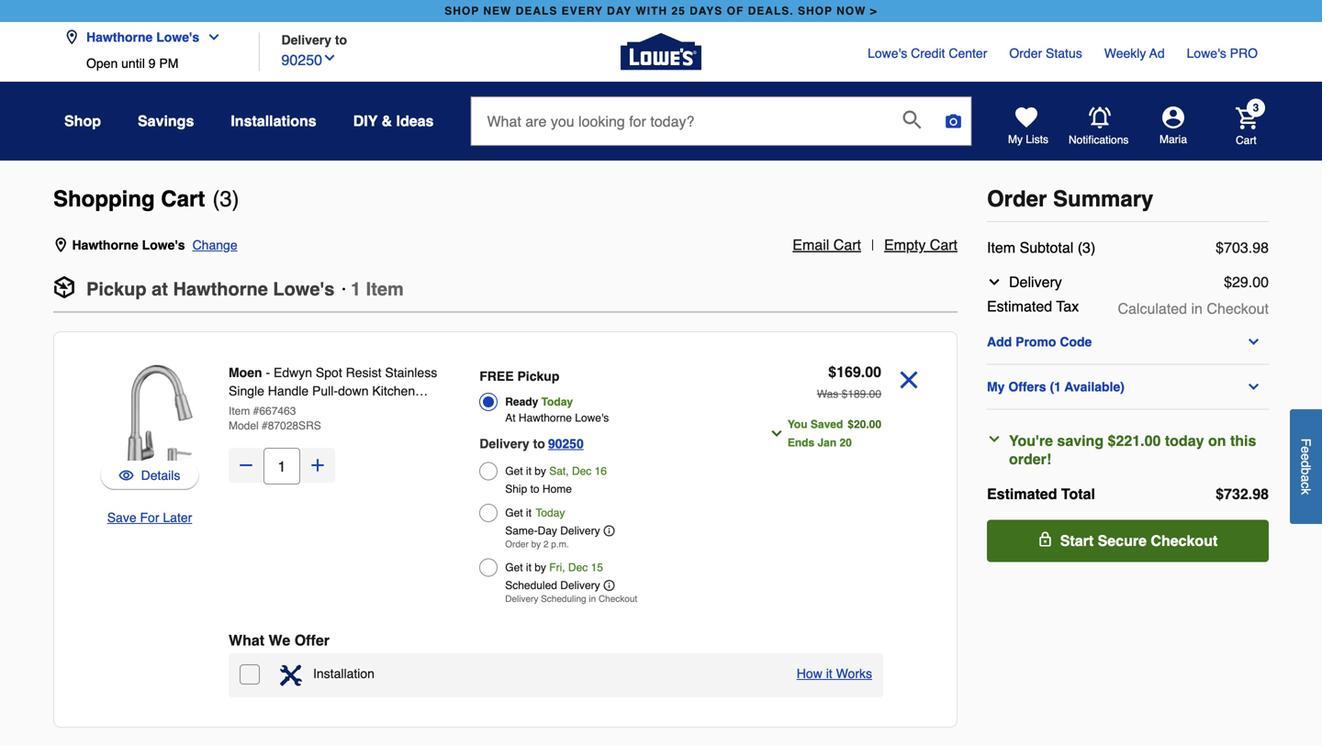 Task type: locate. For each thing, give the bounding box(es) containing it.
&
[[382, 113, 392, 129]]

1 horizontal spatial 90250 button
[[548, 433, 584, 455]]

dec for 15
[[568, 562, 588, 574]]

$ up calculated in checkout
[[1216, 239, 1224, 256]]

cart
[[1236, 134, 1257, 147], [161, 186, 205, 212], [834, 236, 861, 253], [930, 236, 958, 253]]

1 vertical spatial order
[[987, 186, 1047, 212]]

summary
[[1053, 186, 1154, 212]]

by left fri, on the bottom left
[[535, 562, 546, 574]]

estimated down order!
[[987, 486, 1058, 503]]

estimated up promo
[[987, 298, 1053, 315]]

in right calculated
[[1192, 300, 1203, 317]]

plate
[[331, 402, 360, 417]]

in inside option group
[[589, 594, 596, 605]]

option group
[[480, 364, 735, 610]]

chevron down image up estimated tax
[[987, 275, 1002, 290]]

by
[[535, 465, 546, 478], [531, 540, 541, 550], [535, 562, 546, 574]]

diy
[[353, 113, 378, 129]]

.00
[[1249, 274, 1269, 291], [861, 364, 882, 381], [866, 388, 882, 401], [866, 418, 882, 431]]

with
[[272, 402, 294, 417]]

estimated for estimated total
[[987, 486, 1058, 503]]

delivery up delivery scheduling in checkout
[[560, 580, 600, 592]]

0 vertical spatial to
[[335, 33, 347, 47]]

order
[[1010, 46, 1043, 61], [987, 186, 1047, 212], [505, 540, 529, 550]]

delivery up installations
[[281, 33, 332, 47]]

lowe's pro
[[1187, 46, 1258, 61]]

my lists link
[[1008, 107, 1049, 147]]

2 vertical spatial to
[[530, 483, 540, 496]]

my left offers
[[987, 380, 1005, 394]]

1 vertical spatial pickup
[[517, 369, 560, 384]]

it for get it today
[[526, 507, 532, 520]]

0 vertical spatial info image
[[604, 526, 615, 537]]

hawthorne down ready today
[[519, 412, 572, 425]]

>
[[870, 5, 878, 17]]

item right 1
[[366, 279, 404, 300]]

2 horizontal spatial item
[[987, 239, 1016, 256]]

remove item image
[[893, 364, 926, 397]]

0 horizontal spatial chevron down image
[[322, 51, 337, 65]]

weekly
[[1105, 46, 1147, 61]]

delivery up estimated tax
[[1009, 274, 1062, 291]]

2 98 from the top
[[1253, 486, 1269, 503]]

available)
[[1065, 380, 1125, 394]]

get for get it by fri, dec 15
[[505, 562, 523, 574]]

0 vertical spatial .
[[1249, 239, 1253, 256]]

lowe's left bullet image
[[273, 279, 335, 300]]

by up ship to home
[[535, 465, 546, 478]]

1 vertical spatial 98
[[1253, 486, 1269, 503]]

1 vertical spatial chevron down image
[[987, 275, 1002, 290]]

1 vertical spatial to
[[533, 437, 545, 451]]

lowe's left credit
[[868, 46, 908, 61]]

it up same-
[[526, 507, 532, 520]]

save for later
[[107, 511, 192, 525]]

shop left now
[[798, 5, 833, 17]]

1 horizontal spatial in
[[1192, 300, 1203, 317]]

1 vertical spatial .
[[1249, 486, 1253, 503]]

day
[[607, 5, 632, 17]]

chevron down image
[[322, 51, 337, 65], [987, 275, 1002, 290]]

order up item subtotal (3)
[[987, 186, 1047, 212]]

. down this
[[1249, 486, 1253, 503]]

e up b
[[1299, 454, 1314, 461]]

calculated in checkout
[[1118, 300, 1269, 317]]

empty cart
[[884, 236, 958, 253]]

$ for $ 732 . 98
[[1216, 486, 1224, 503]]

change link
[[192, 236, 238, 254]]

delivery down scheduled
[[505, 594, 539, 605]]

0 horizontal spatial 20
[[840, 437, 852, 450]]

0 vertical spatial chevron down image
[[322, 51, 337, 65]]

it right the how
[[826, 667, 833, 681]]

empty cart button
[[884, 234, 958, 256]]

1 horizontal spatial 90250
[[548, 437, 584, 451]]

hawthorne
[[86, 30, 153, 45], [72, 238, 138, 253], [173, 279, 268, 300], [519, 412, 572, 425]]

how it works button
[[797, 665, 872, 683]]

0 vertical spatial get
[[505, 465, 523, 478]]

90250 button down at hawthorne lowe's
[[548, 433, 584, 455]]

delivery
[[281, 33, 332, 47], [1009, 274, 1062, 291], [480, 437, 530, 451], [560, 525, 600, 538], [560, 580, 600, 592], [505, 594, 539, 605]]

lowe's inside button
[[156, 30, 199, 45]]

0 vertical spatial pickup
[[86, 279, 147, 300]]

.
[[1249, 239, 1253, 256], [1249, 486, 1253, 503]]

None search field
[[471, 96, 972, 163]]

checkout inside button
[[1151, 533, 1218, 550]]

order left the status
[[1010, 46, 1043, 61]]

98 for $ 732 . 98
[[1253, 486, 1269, 503]]

0 vertical spatial item
[[987, 239, 1016, 256]]

chevron down image
[[199, 30, 221, 45], [1247, 335, 1261, 349], [1247, 380, 1261, 394], [769, 427, 784, 441], [987, 432, 1002, 447]]

.00 down 189
[[866, 418, 882, 431]]

2 shop from the left
[[798, 5, 833, 17]]

$ down 703
[[1224, 274, 1232, 291]]

quickview image
[[119, 467, 134, 485]]

f e e d b a c k
[[1299, 439, 1314, 495]]

get it by sat, dec 16
[[505, 465, 607, 478]]

ad
[[1150, 46, 1165, 61]]

ship to home
[[505, 483, 572, 496]]

order status link
[[1010, 44, 1083, 62]]

shop left new
[[445, 5, 480, 17]]

details button
[[100, 461, 199, 490], [119, 467, 180, 485]]

delivery for delivery to 90250
[[480, 437, 530, 451]]

faucet
[[229, 402, 268, 417]]

Search Query text field
[[472, 97, 889, 145]]

2 . from the top
[[1249, 486, 1253, 503]]

in right scheduling
[[589, 594, 596, 605]]

. up $ 29 .00
[[1249, 239, 1253, 256]]

lowe's home improvement notification center image
[[1089, 107, 1111, 129]]

get for get it today
[[505, 507, 523, 520]]

my left lists
[[1008, 133, 1023, 146]]

ready today
[[505, 396, 573, 409]]

hawthorne up open until 9 pm
[[86, 30, 153, 45]]

info image
[[604, 526, 615, 537], [604, 580, 615, 591]]

$ 732 . 98
[[1216, 486, 1269, 503]]

0 vertical spatial 20
[[854, 418, 866, 431]]

1 info image from the top
[[604, 526, 615, 537]]

cart right 'email'
[[834, 236, 861, 253]]

chevron down image down delivery to
[[322, 51, 337, 65]]

my offers (1 available)
[[987, 380, 1125, 394]]

cart for shopping cart ( 3 )
[[161, 186, 205, 212]]

1 vertical spatial estimated
[[987, 486, 1058, 503]]

(
[[212, 186, 220, 212]]

0 vertical spatial order
[[1010, 46, 1043, 61]]

it up ship to home
[[526, 465, 532, 478]]

item for item #667463 model #87028srs
[[229, 405, 250, 418]]

get up scheduled
[[505, 562, 523, 574]]

1 estimated from the top
[[987, 298, 1053, 315]]

90250
[[281, 51, 322, 68], [548, 437, 584, 451]]

1 e from the top
[[1299, 446, 1314, 454]]

1 horizontal spatial item
[[366, 279, 404, 300]]

0 vertical spatial estimated
[[987, 298, 1053, 315]]

edwyn spot resist stainless single handle pull-down kitchen faucet with deck plate and soap dispenser included
[[229, 366, 437, 435]]

item inside "item #667463 model #87028srs"
[[229, 405, 250, 418]]

.00 left remove item icon
[[866, 388, 882, 401]]

assembly image
[[280, 665, 302, 687]]

98 right 703
[[1253, 239, 1269, 256]]

get for get it by sat, dec 16
[[505, 465, 523, 478]]

lowe's up pm
[[156, 30, 199, 45]]

dec left '16'
[[572, 465, 592, 478]]

2 e from the top
[[1299, 454, 1314, 461]]

checkout right secure
[[1151, 533, 1218, 550]]

90250 down at hawthorne lowe's
[[548, 437, 584, 451]]

option group containing free pickup
[[480, 364, 735, 610]]

at
[[505, 412, 516, 425]]

$ up was
[[829, 364, 837, 381]]

2 vertical spatial order
[[505, 540, 529, 550]]

2 estimated from the top
[[987, 486, 1058, 503]]

0 vertical spatial my
[[1008, 133, 1023, 146]]

by left the 2
[[531, 540, 541, 550]]

98 right 732
[[1253, 486, 1269, 503]]

get it today
[[505, 507, 565, 520]]

0 horizontal spatial my
[[987, 380, 1005, 394]]

3 up change link
[[220, 186, 232, 212]]

0 vertical spatial by
[[535, 465, 546, 478]]

it up scheduled
[[526, 562, 532, 574]]

checkout down 15
[[599, 594, 638, 605]]

lowe's pro link
[[1187, 44, 1258, 62]]

1 . from the top
[[1249, 239, 1253, 256]]

in
[[1192, 300, 1203, 317], [589, 594, 596, 605]]

lists
[[1026, 133, 1049, 146]]

add promo code link
[[987, 335, 1269, 349]]

lowe's
[[156, 30, 199, 45], [868, 46, 908, 61], [1187, 46, 1227, 61], [142, 238, 185, 253], [273, 279, 335, 300], [575, 412, 609, 425]]

0 horizontal spatial pickup
[[86, 279, 147, 300]]

item up the model
[[229, 405, 250, 418]]

1 vertical spatial 20
[[840, 437, 852, 450]]

edwyn
[[274, 366, 312, 380]]

90250 down delivery to
[[281, 51, 322, 68]]

at
[[152, 279, 168, 300]]

dec left 15
[[568, 562, 588, 574]]

order!
[[1009, 451, 1052, 468]]

1 get from the top
[[505, 465, 523, 478]]

90250 button
[[281, 47, 337, 71], [548, 433, 584, 455]]

1 horizontal spatial 20
[[854, 418, 866, 431]]

item left subtotal
[[987, 239, 1016, 256]]

until
[[121, 56, 145, 71]]

3 down pro
[[1253, 101, 1259, 114]]

1 vertical spatial checkout
[[1151, 533, 1218, 550]]

$ inside you saved $ 20 .00 ends jan 20
[[848, 418, 854, 431]]

lowe's left pro
[[1187, 46, 1227, 61]]

1 vertical spatial in
[[589, 594, 596, 605]]

pickup up ready today
[[517, 369, 560, 384]]

0 vertical spatial 98
[[1253, 239, 1269, 256]]

you're saving  $221.00  today on this order!
[[1009, 433, 1257, 468]]

it inside button
[[826, 667, 833, 681]]

we
[[269, 632, 290, 649]]

$ right was
[[842, 388, 848, 401]]

item
[[987, 239, 1016, 256], [366, 279, 404, 300], [229, 405, 250, 418]]

0 horizontal spatial 90250
[[281, 51, 322, 68]]

order status
[[1010, 46, 1083, 61]]

.00 down $ 703 . 98 at right
[[1249, 274, 1269, 291]]

jan
[[818, 437, 837, 450]]

it for how it works
[[826, 667, 833, 681]]

order down same-
[[505, 540, 529, 550]]

k
[[1299, 489, 1314, 495]]

deals
[[516, 5, 558, 17]]

weekly ad
[[1105, 46, 1165, 61]]

$ for $ 703 . 98
[[1216, 239, 1224, 256]]

1 horizontal spatial my
[[1008, 133, 1023, 146]]

98 for $ 703 . 98
[[1253, 239, 1269, 256]]

2 info image from the top
[[604, 580, 615, 591]]

1 98 from the top
[[1253, 239, 1269, 256]]

1 vertical spatial 90250 button
[[548, 433, 584, 455]]

delivery up p.m.
[[560, 525, 600, 538]]

delivery for delivery
[[1009, 274, 1062, 291]]

2 vertical spatial by
[[535, 562, 546, 574]]

3
[[1253, 101, 1259, 114], [220, 186, 232, 212]]

to for delivery to 90250
[[533, 437, 545, 451]]

0 vertical spatial today
[[541, 396, 573, 409]]

0 horizontal spatial in
[[589, 594, 596, 605]]

estimated tax
[[987, 298, 1079, 315]]

hawthorne lowe's button
[[64, 19, 229, 56]]

now
[[837, 5, 866, 17]]

0 horizontal spatial 90250 button
[[281, 47, 337, 71]]

location image
[[53, 238, 68, 253]]

1 vertical spatial info image
[[604, 580, 615, 591]]

$ down "on"
[[1216, 486, 1224, 503]]

(3)
[[1078, 239, 1096, 256]]

delivery to 90250
[[480, 437, 584, 451]]

0 vertical spatial checkout
[[1207, 300, 1269, 317]]

$ right "saved"
[[848, 418, 854, 431]]

lowe's credit center
[[868, 46, 988, 61]]

1 vertical spatial today
[[536, 507, 565, 520]]

90250 button up installations
[[281, 47, 337, 71]]

order summary
[[987, 186, 1154, 212]]

today up "same-day delivery"
[[536, 507, 565, 520]]

2 vertical spatial item
[[229, 405, 250, 418]]

center
[[949, 46, 988, 61]]

change
[[192, 238, 238, 253]]

my
[[1008, 133, 1023, 146], [987, 380, 1005, 394]]

sat,
[[549, 465, 569, 478]]

pickup image
[[53, 276, 75, 298]]

0 horizontal spatial shop
[[445, 5, 480, 17]]

.00 up 189
[[861, 364, 882, 381]]

delivery down at
[[480, 437, 530, 451]]

cart for email cart
[[834, 236, 861, 253]]

1 horizontal spatial pickup
[[517, 369, 560, 384]]

90250 inside button
[[281, 51, 322, 68]]

3 get from the top
[[505, 562, 523, 574]]

pickup left at
[[86, 279, 147, 300]]

info image up delivery scheduling in checkout
[[604, 580, 615, 591]]

1 vertical spatial 90250
[[548, 437, 584, 451]]

empty
[[884, 236, 926, 253]]

e
[[1299, 446, 1314, 454], [1299, 454, 1314, 461]]

20 down 189
[[854, 418, 866, 431]]

1 vertical spatial my
[[987, 380, 1005, 394]]

info image right "same-day delivery"
[[604, 526, 615, 537]]

2 vertical spatial get
[[505, 562, 523, 574]]

on
[[1209, 433, 1227, 450]]

0 vertical spatial dec
[[572, 465, 592, 478]]

0 vertical spatial 90250
[[281, 51, 322, 68]]

0 vertical spatial 3
[[1253, 101, 1259, 114]]

1 vertical spatial 3
[[220, 186, 232, 212]]

e up d
[[1299, 446, 1314, 454]]

0 horizontal spatial item
[[229, 405, 250, 418]]

cart right empty
[[930, 236, 958, 253]]

0 vertical spatial in
[[1192, 300, 1203, 317]]

hawthorne lowe's
[[86, 30, 199, 45]]

details
[[141, 468, 180, 483]]

2 get from the top
[[505, 507, 523, 520]]

included
[[290, 421, 339, 435]]

cart left (
[[161, 186, 205, 212]]

estimated
[[987, 298, 1053, 315], [987, 486, 1058, 503]]

get up same-
[[505, 507, 523, 520]]

get up ship
[[505, 465, 523, 478]]

1 horizontal spatial shop
[[798, 5, 833, 17]]

checkout down 29
[[1207, 300, 1269, 317]]

delivery for delivery scheduling in checkout
[[505, 594, 539, 605]]

. for 703
[[1249, 239, 1253, 256]]

1 vertical spatial dec
[[568, 562, 588, 574]]

shop
[[445, 5, 480, 17], [798, 5, 833, 17]]

0 horizontal spatial 3
[[220, 186, 232, 212]]

today up at hawthorne lowe's
[[541, 396, 573, 409]]

to for ship to home
[[530, 483, 540, 496]]

p.m.
[[551, 540, 569, 550]]

20 right jan
[[840, 437, 852, 450]]

1 vertical spatial get
[[505, 507, 523, 520]]



Task type: vqa. For each thing, say whether or not it's contained in the screenshot.
Appliances
no



Task type: describe. For each thing, give the bounding box(es) containing it.
to for delivery to
[[335, 33, 347, 47]]

it for get it by sat, dec 16
[[526, 465, 532, 478]]

how
[[797, 667, 823, 681]]

what
[[229, 632, 265, 649]]

order for order status
[[1010, 46, 1043, 61]]

lowe's up at
[[142, 238, 185, 253]]

offer
[[295, 632, 330, 649]]

for
[[140, 511, 159, 525]]

savings
[[138, 113, 194, 129]]

my offers (1 available) link
[[987, 380, 1269, 394]]

pickup at hawthorne lowe's
[[86, 279, 335, 300]]

hawthorne right location image
[[72, 238, 138, 253]]

29
[[1232, 274, 1249, 291]]

Stepper number input field with increment and decrement buttons number field
[[264, 448, 300, 485]]

732
[[1224, 486, 1249, 503]]

pm
[[159, 56, 179, 71]]

every
[[562, 5, 603, 17]]

today
[[1165, 433, 1204, 450]]

diy & ideas button
[[353, 105, 434, 138]]

shopping cart ( 3 )
[[53, 186, 239, 212]]

email
[[793, 236, 830, 253]]

get it by fri, dec 15
[[505, 562, 603, 574]]

maria
[[1160, 133, 1187, 146]]

estimated for estimated tax
[[987, 298, 1053, 315]]

ends
[[788, 437, 815, 450]]

info image for scheduled delivery
[[604, 580, 615, 591]]

a
[[1299, 475, 1314, 482]]

delivery to
[[281, 33, 347, 47]]

pickup inside option group
[[517, 369, 560, 384]]

my lists
[[1008, 133, 1049, 146]]

my for my lists
[[1008, 133, 1023, 146]]

by for sat, dec 16
[[535, 465, 546, 478]]

.00 inside you saved $ 20 .00 ends jan 20
[[866, 418, 882, 431]]

maria button
[[1130, 107, 1218, 147]]

spot
[[316, 366, 342, 380]]

location image
[[64, 30, 79, 45]]

90250 inside option group
[[548, 437, 584, 451]]

with
[[636, 5, 668, 17]]

deck
[[298, 402, 327, 417]]

$ for $ 169 .00 was $ 189 .00
[[829, 364, 837, 381]]

1 shop from the left
[[445, 5, 480, 17]]

saved
[[811, 418, 843, 431]]

dec for 16
[[572, 465, 592, 478]]

b
[[1299, 468, 1314, 475]]

. for 732
[[1249, 486, 1253, 503]]

order for order by 2 p.m.
[[505, 540, 529, 550]]

delivery for delivery to
[[281, 33, 332, 47]]

2 vertical spatial checkout
[[599, 594, 638, 605]]

status
[[1046, 46, 1083, 61]]

secure image
[[1038, 532, 1053, 547]]

lowe's credit center link
[[868, 44, 988, 62]]

calculated
[[1118, 300, 1188, 317]]

installation
[[313, 667, 375, 681]]

169
[[837, 364, 861, 381]]

fri,
[[549, 562, 565, 574]]

hawthorne lowe's change
[[72, 238, 238, 253]]

item for item subtotal (3)
[[987, 239, 1016, 256]]

diy & ideas
[[353, 113, 434, 129]]

moen
[[229, 366, 262, 380]]

ideas
[[396, 113, 434, 129]]

f e e d b a c k button
[[1290, 409, 1322, 524]]

savings button
[[138, 105, 194, 138]]

hawthorne down change
[[173, 279, 268, 300]]

#87028srs
[[262, 420, 321, 433]]

lowe's home improvement logo image
[[621, 11, 702, 92]]

order by 2 p.m.
[[505, 540, 569, 550]]

cart down lowe's home improvement cart image
[[1236, 134, 1257, 147]]

resist
[[346, 366, 382, 380]]

soap
[[389, 402, 419, 417]]

tax
[[1057, 298, 1079, 315]]

order for order summary
[[987, 186, 1047, 212]]

open
[[86, 56, 118, 71]]

and
[[364, 402, 385, 417]]

minus image
[[237, 456, 255, 475]]

$ 169 .00 was $ 189 .00
[[817, 364, 882, 401]]

start
[[1060, 533, 1094, 550]]

my for my offers (1 available)
[[987, 380, 1005, 394]]

later
[[163, 511, 192, 525]]

add
[[987, 335, 1012, 349]]

shopping
[[53, 186, 155, 212]]

$ 703 . 98
[[1216, 239, 1269, 256]]

703
[[1224, 239, 1249, 256]]

checkout for calculated in checkout
[[1207, 300, 1269, 317]]

chevron down image inside "90250" button
[[322, 51, 337, 65]]

checkout for start secure checkout
[[1151, 533, 1218, 550]]

it for get it by fri, dec 15
[[526, 562, 532, 574]]

search image
[[903, 110, 922, 129]]

lowe's up '16'
[[575, 412, 609, 425]]

#667463
[[253, 405, 296, 418]]

189
[[848, 388, 866, 401]]

delivery scheduling in checkout
[[505, 594, 638, 605]]

of
[[727, 5, 744, 17]]

installations button
[[231, 105, 317, 138]]

shop new deals every day with 25 days of deals. shop now > link
[[441, 0, 881, 22]]

notifications
[[1069, 133, 1129, 146]]

$ for $ 29 .00
[[1224, 274, 1232, 291]]

weekly ad link
[[1105, 44, 1165, 62]]

scheduled delivery
[[505, 580, 600, 592]]

lowe's home improvement lists image
[[1016, 107, 1038, 129]]

email cart button
[[793, 234, 861, 256]]

credit
[[911, 46, 945, 61]]

chevron down image inside the you're saving  $221.00  today on this order! link
[[987, 432, 1002, 447]]

pro
[[1230, 46, 1258, 61]]

plus image
[[309, 456, 327, 475]]

1 horizontal spatial chevron down image
[[987, 275, 1002, 290]]

same-day delivery
[[505, 525, 600, 538]]

info image for same-day delivery
[[604, 526, 615, 537]]

shop
[[64, 113, 101, 129]]

moen -
[[229, 366, 274, 380]]

by for fri, dec 15
[[535, 562, 546, 574]]

dispenser
[[229, 421, 287, 435]]

saving
[[1057, 433, 1104, 450]]

subtotal
[[1020, 239, 1074, 256]]

lowe's home improvement cart image
[[1236, 107, 1258, 129]]

how it works
[[797, 667, 872, 681]]

bullet image
[[342, 287, 346, 291]]

single
[[229, 384, 264, 399]]

promo
[[1016, 335, 1057, 349]]

1 horizontal spatial 3
[[1253, 101, 1259, 114]]

edwyn spot resist stainless single handle pull-down kitchen faucet with deck plate and soap dispenser included image
[[84, 362, 216, 494]]

1 vertical spatial by
[[531, 540, 541, 550]]

15
[[591, 562, 603, 574]]

open until 9 pm
[[86, 56, 179, 71]]

1 vertical spatial item
[[366, 279, 404, 300]]

0 vertical spatial 90250 button
[[281, 47, 337, 71]]

offers
[[1009, 380, 1047, 394]]

down
[[338, 384, 369, 399]]

secure
[[1098, 533, 1147, 550]]

cart for empty cart
[[930, 236, 958, 253]]

16
[[595, 465, 607, 478]]

hawthorne inside button
[[86, 30, 153, 45]]

-
[[266, 366, 270, 380]]

camera image
[[945, 112, 963, 130]]

this
[[1231, 433, 1257, 450]]



